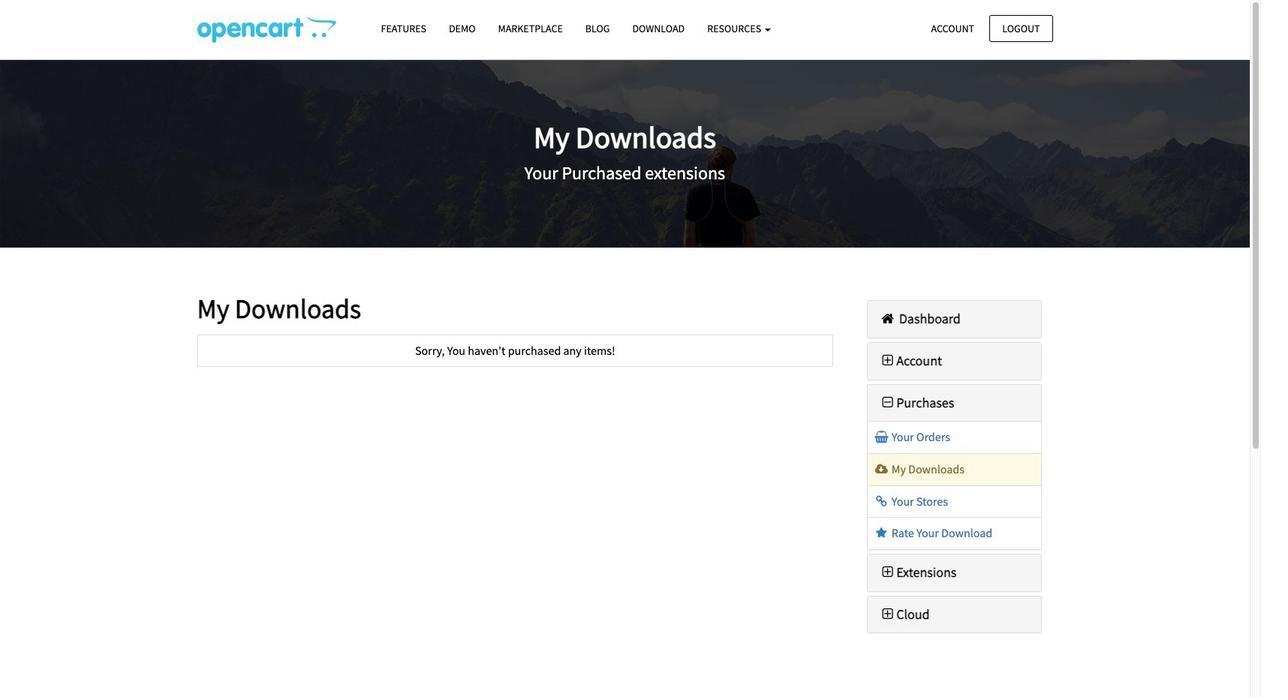 Task type: locate. For each thing, give the bounding box(es) containing it.
opencart - downloads image
[[197, 16, 336, 43]]

0 vertical spatial plus square o image
[[879, 354, 896, 368]]

plus square o image down plus square o icon
[[879, 608, 896, 621]]

plus square o image up minus square o image
[[879, 354, 896, 368]]

1 vertical spatial plus square o image
[[879, 608, 896, 621]]

2 plus square o image from the top
[[879, 608, 896, 621]]

minus square o image
[[879, 396, 896, 410]]

1 plus square o image from the top
[[879, 354, 896, 368]]

plus square o image
[[879, 354, 896, 368], [879, 608, 896, 621]]



Task type: describe. For each thing, give the bounding box(es) containing it.
star image
[[874, 527, 889, 539]]

home image
[[879, 312, 896, 326]]

cloud download image
[[874, 463, 889, 475]]

plus square o image
[[879, 566, 896, 579]]

link image
[[874, 495, 889, 507]]

shopping basket image
[[874, 431, 889, 443]]



Task type: vqa. For each thing, say whether or not it's contained in the screenshot.
"Noda" image
no



